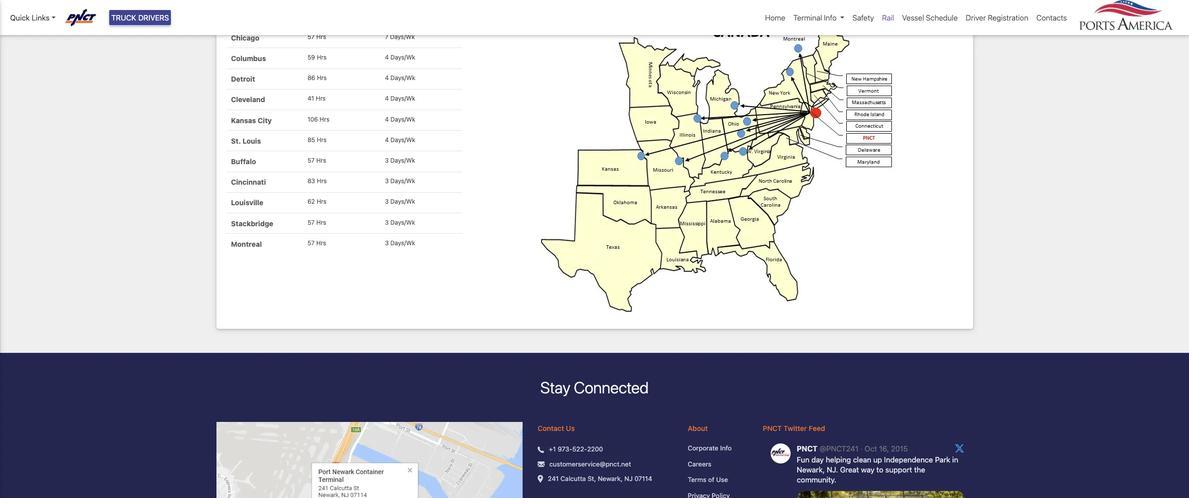 Task type: locate. For each thing, give the bounding box(es) containing it.
hrs for stackbridge
[[316, 219, 326, 226]]

3 days/wk
[[385, 157, 415, 164], [385, 178, 415, 185], [385, 198, 415, 206], [385, 219, 415, 226], [385, 239, 415, 247]]

pnct
[[763, 425, 782, 433]]

stay
[[541, 378, 571, 398]]

days/wk for stackbridge
[[391, 219, 415, 226]]

hrs for buffalo
[[316, 157, 326, 164]]

safety
[[853, 13, 874, 22]]

4 3 from the top
[[385, 219, 389, 226]]

4 3 days/wk from the top
[[385, 219, 415, 226]]

home link
[[761, 8, 790, 27]]

hrs for kansas city
[[320, 116, 330, 123]]

louis
[[243, 137, 261, 145]]

3 for montreal
[[385, 239, 389, 247]]

hrs for louisville
[[317, 198, 327, 206]]

hrs
[[316, 33, 326, 41], [317, 54, 327, 61], [317, 74, 327, 82], [316, 95, 326, 102], [320, 116, 330, 123], [317, 136, 327, 144], [316, 157, 326, 164], [317, 178, 327, 185], [317, 198, 327, 206], [316, 219, 326, 226], [316, 239, 326, 247]]

7
[[385, 33, 388, 41]]

driver registration link
[[962, 8, 1033, 27]]

hrs for cincinnati
[[317, 178, 327, 185]]

5 3 days/wk from the top
[[385, 239, 415, 247]]

2 3 days/wk from the top
[[385, 178, 415, 185]]

registration
[[988, 13, 1029, 22]]

info up careers link
[[720, 445, 732, 453]]

cincinnati
[[231, 178, 266, 187]]

1 57 from the top
[[308, 33, 315, 41]]

days/wk for cleveland
[[391, 95, 415, 102]]

careers
[[688, 461, 712, 469]]

info for corporate info
[[720, 445, 732, 453]]

3 days/wk for buffalo
[[385, 157, 415, 164]]

days/wk
[[390, 33, 415, 41], [391, 54, 415, 61], [391, 74, 415, 82], [391, 95, 415, 102], [391, 116, 415, 123], [391, 136, 415, 144], [391, 157, 415, 164], [391, 178, 415, 185], [391, 198, 415, 206], [391, 219, 415, 226], [391, 239, 415, 247]]

days/wk for cincinnati
[[391, 178, 415, 185]]

57 for stackbridge
[[308, 219, 315, 226]]

info right terminal
[[824, 13, 837, 22]]

241 calcutta st, newark, nj 07114
[[548, 475, 652, 483]]

st,
[[588, 475, 596, 483]]

1 4 from the top
[[385, 54, 389, 61]]

rail link
[[878, 8, 898, 27]]

stay connected
[[541, 378, 649, 398]]

days/wk for st. louis
[[391, 136, 415, 144]]

driver
[[966, 13, 986, 22]]

2 57 from the top
[[308, 157, 315, 164]]

4 for st. louis
[[385, 136, 389, 144]]

4 for detroit
[[385, 74, 389, 82]]

3 57 from the top
[[308, 219, 315, 226]]

montreal
[[231, 240, 262, 248]]

4
[[385, 54, 389, 61], [385, 74, 389, 82], [385, 95, 389, 102], [385, 116, 389, 123], [385, 136, 389, 144]]

57 hrs for montreal
[[308, 239, 326, 247]]

+1
[[549, 446, 556, 454]]

3 57 hrs from the top
[[308, 219, 326, 226]]

days/wk for columbus
[[391, 54, 415, 61]]

1 4 days/wk from the top
[[385, 54, 415, 61]]

3 for cincinnati
[[385, 178, 389, 185]]

57 hrs for stackbridge
[[308, 219, 326, 226]]

1 57 hrs from the top
[[308, 33, 326, 41]]

3 3 from the top
[[385, 198, 389, 206]]

3
[[385, 157, 389, 164], [385, 178, 389, 185], [385, 198, 389, 206], [385, 219, 389, 226], [385, 239, 389, 247]]

1 vertical spatial info
[[720, 445, 732, 453]]

0 horizontal spatial info
[[720, 445, 732, 453]]

2 4 from the top
[[385, 74, 389, 82]]

4 57 from the top
[[308, 239, 315, 247]]

columbus
[[231, 54, 266, 63]]

info inside 'link'
[[720, 445, 732, 453]]

07114
[[635, 475, 652, 483]]

3 days/wk for montreal
[[385, 239, 415, 247]]

stackbridge
[[231, 219, 273, 228]]

522-
[[572, 446, 587, 454]]

2 4 days/wk from the top
[[385, 74, 415, 82]]

+1 973-522-2200
[[549, 446, 603, 454]]

louisville
[[231, 199, 263, 207]]

86 hrs
[[308, 74, 327, 82]]

contact
[[538, 425, 564, 433]]

5 4 days/wk from the top
[[385, 136, 415, 144]]

contacts link
[[1033, 8, 1071, 27]]

corporate info link
[[688, 444, 748, 454]]

schedule
[[926, 13, 958, 22]]

1 3 days/wk from the top
[[385, 157, 415, 164]]

0 vertical spatial info
[[824, 13, 837, 22]]

57 for buffalo
[[308, 157, 315, 164]]

4 4 from the top
[[385, 116, 389, 123]]

973-
[[558, 446, 572, 454]]

241
[[548, 475, 559, 483]]

terms of use
[[688, 476, 728, 484]]

3 4 days/wk from the top
[[385, 95, 415, 102]]

57 for chicago
[[308, 33, 315, 41]]

5 3 from the top
[[385, 239, 389, 247]]

5 4 from the top
[[385, 136, 389, 144]]

4 days/wk
[[385, 54, 415, 61], [385, 74, 415, 82], [385, 95, 415, 102], [385, 116, 415, 123], [385, 136, 415, 144]]

kansas
[[231, 116, 256, 125]]

106
[[308, 116, 318, 123]]

3 for louisville
[[385, 198, 389, 206]]

days/wk for detroit
[[391, 74, 415, 82]]

85
[[308, 136, 315, 144]]

4 57 hrs from the top
[[308, 239, 326, 247]]

2 57 hrs from the top
[[308, 157, 326, 164]]

2 3 from the top
[[385, 178, 389, 185]]

days/wk for montreal
[[391, 239, 415, 247]]

driver registration
[[966, 13, 1029, 22]]

57 for montreal
[[308, 239, 315, 247]]

pnct twitter feed
[[763, 425, 825, 433]]

57 hrs
[[308, 33, 326, 41], [308, 157, 326, 164], [308, 219, 326, 226], [308, 239, 326, 247]]

85 hrs
[[308, 136, 327, 144]]

newark,
[[598, 475, 623, 483]]

1 horizontal spatial info
[[824, 13, 837, 22]]

st. louis
[[231, 137, 261, 145]]

41
[[308, 95, 314, 102]]

83 hrs
[[308, 178, 327, 185]]

quick links
[[10, 13, 50, 22]]

1 3 from the top
[[385, 157, 389, 164]]

quick
[[10, 13, 30, 22]]

86
[[308, 74, 315, 82]]

use
[[716, 476, 728, 484]]

4 4 days/wk from the top
[[385, 116, 415, 123]]

3 3 days/wk from the top
[[385, 198, 415, 206]]

cleveland
[[231, 95, 265, 104]]

57 hrs for buffalo
[[308, 157, 326, 164]]

connected
[[574, 378, 649, 398]]

hrs for chicago
[[316, 33, 326, 41]]

detroit
[[231, 75, 255, 83]]

vessel schedule
[[902, 13, 958, 22]]

3 4 from the top
[[385, 95, 389, 102]]

83
[[308, 178, 315, 185]]



Task type: vqa. For each thing, say whether or not it's contained in the screenshot.


Task type: describe. For each thing, give the bounding box(es) containing it.
truck drivers
[[111, 13, 169, 22]]

contacts
[[1037, 13, 1067, 22]]

truck
[[111, 13, 136, 22]]

hrs for montreal
[[316, 239, 326, 247]]

about
[[688, 425, 708, 433]]

4 days/wk for columbus
[[385, 54, 415, 61]]

nj
[[625, 475, 633, 483]]

contact us
[[538, 425, 575, 433]]

days/wk for buffalo
[[391, 157, 415, 164]]

4 days/wk for kansas city
[[385, 116, 415, 123]]

corporate info
[[688, 445, 732, 453]]

chicago
[[231, 34, 259, 42]]

calcutta
[[561, 475, 586, 483]]

days/wk for kansas city
[[391, 116, 415, 123]]

rail
[[882, 13, 894, 22]]

3 for buffalo
[[385, 157, 389, 164]]

terms of use link
[[688, 476, 748, 486]]

hrs for detroit
[[317, 74, 327, 82]]

241 calcutta st, newark, nj 07114 link
[[548, 475, 652, 485]]

7 days/wk
[[385, 33, 415, 41]]

4 days/wk for st. louis
[[385, 136, 415, 144]]

info for terminal info
[[824, 13, 837, 22]]

days/wk for louisville
[[391, 198, 415, 206]]

twitter
[[784, 425, 807, 433]]

links
[[32, 13, 50, 22]]

rail image
[[533, 7, 907, 319]]

62
[[308, 198, 315, 206]]

4 days/wk for cleveland
[[385, 95, 415, 102]]

106 hrs
[[308, 116, 330, 123]]

us
[[566, 425, 575, 433]]

terminal
[[794, 13, 822, 22]]

of
[[708, 476, 715, 484]]

drivers
[[138, 13, 169, 22]]

corporate
[[688, 445, 719, 453]]

kansas city
[[231, 116, 272, 125]]

safety link
[[849, 8, 878, 27]]

buffalo
[[231, 157, 256, 166]]

59 hrs
[[308, 54, 327, 61]]

4 days/wk for detroit
[[385, 74, 415, 82]]

4 for columbus
[[385, 54, 389, 61]]

hrs for columbus
[[317, 54, 327, 61]]

truck drivers link
[[109, 10, 171, 25]]

quick links link
[[10, 12, 55, 23]]

62 hrs
[[308, 198, 327, 206]]

3 days/wk for louisville
[[385, 198, 415, 206]]

home
[[765, 13, 786, 22]]

3 for stackbridge
[[385, 219, 389, 226]]

terms
[[688, 476, 707, 484]]

+1 973-522-2200 link
[[549, 445, 603, 455]]

city
[[258, 116, 272, 125]]

2200
[[587, 446, 603, 454]]

4 for kansas city
[[385, 116, 389, 123]]

vessel schedule link
[[898, 8, 962, 27]]

41 hrs
[[308, 95, 326, 102]]

customerservice@pnct.net link
[[550, 460, 631, 470]]

3 days/wk for stackbridge
[[385, 219, 415, 226]]

terminal info
[[794, 13, 837, 22]]

days/wk for chicago
[[390, 33, 415, 41]]

customerservice@pnct.net
[[550, 461, 631, 469]]

59
[[308, 54, 315, 61]]

st.
[[231, 137, 241, 145]]

terminal info link
[[790, 8, 849, 27]]

vessel
[[902, 13, 924, 22]]

hrs for cleveland
[[316, 95, 326, 102]]

feed
[[809, 425, 825, 433]]

3 days/wk for cincinnati
[[385, 178, 415, 185]]

hrs for st. louis
[[317, 136, 327, 144]]

57 hrs for chicago
[[308, 33, 326, 41]]

careers link
[[688, 460, 748, 470]]

4 for cleveland
[[385, 95, 389, 102]]



